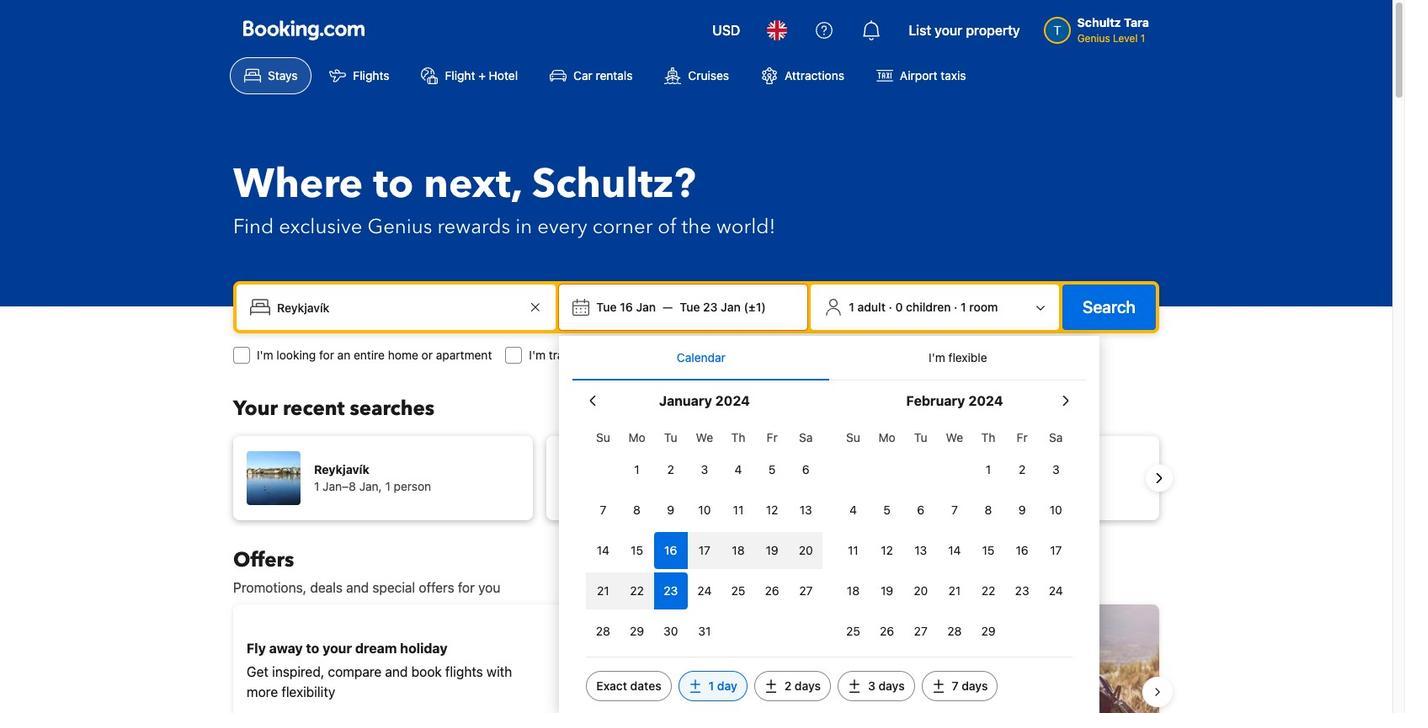 Task type: describe. For each thing, give the bounding box(es) containing it.
every
[[537, 213, 588, 241]]

25 January 2024 checkbox
[[722, 573, 755, 610]]

0 vertical spatial 12
[[766, 503, 778, 517]]

tu for january 2024
[[664, 430, 678, 445]]

1 tue from the left
[[597, 300, 617, 314]]

offers
[[419, 580, 454, 595]]

days for 2 days
[[795, 679, 821, 693]]

attractions link
[[747, 57, 859, 94]]

1 horizontal spatial 2
[[785, 679, 792, 693]]

looking for i'm
[[277, 348, 316, 362]]

offers promotions, deals and special offers for you
[[233, 547, 500, 595]]

9 January 2024 checkbox
[[654, 492, 688, 529]]

i'm flexible button
[[830, 336, 1087, 380]]

20 for 20 february 2024 checkbox
[[914, 584, 928, 598]]

february 2024
[[906, 393, 1003, 408]]

where to next, schultz? find exclusive genius rewards in every corner of the world!
[[233, 157, 776, 241]]

16 cell
[[654, 529, 688, 569]]

car
[[574, 68, 593, 83]]

searches
[[350, 395, 435, 423]]

7 January 2024 checkbox
[[586, 492, 620, 529]]

26 January 2024 checkbox
[[755, 573, 789, 610]]

cruises link
[[650, 57, 744, 94]]

th for february 2024
[[982, 430, 996, 445]]

5 for 5 'option'
[[769, 462, 776, 477]]

in
[[516, 213, 532, 241]]

apartment
[[436, 348, 492, 362]]

1 jan from the left
[[636, 300, 656, 314]]

flexible
[[949, 350, 987, 365]]

to inside fly away to your dream holiday get inspired, compare and book flights with more flexibility
[[306, 641, 319, 656]]

stays
[[268, 68, 298, 83]]

1 January 2024 checkbox
[[620, 451, 654, 488]]

recent
[[283, 395, 345, 423]]

exclusive
[[279, 213, 362, 241]]

+
[[478, 68, 486, 83]]

1 adult · 0 children · 1 room button
[[818, 291, 1053, 323]]

16 February 2024 checkbox
[[1006, 532, 1039, 569]]

kraków link
[[547, 436, 846, 520]]

dream
[[355, 641, 397, 656]]

8 January 2024 checkbox
[[620, 492, 654, 529]]

tab list containing calendar
[[573, 336, 1087, 381]]

6 February 2024 checkbox
[[904, 492, 938, 529]]

24 January 2024 checkbox
[[688, 573, 722, 610]]

26 February 2024 checkbox
[[870, 613, 904, 650]]

list your property link
[[899, 10, 1030, 51]]

3 days
[[868, 679, 905, 693]]

tu for february 2024
[[914, 430, 928, 445]]

7 February 2024 checkbox
[[938, 492, 972, 529]]

property
[[966, 23, 1020, 38]]

for inside offers promotions, deals and special offers for you
[[458, 580, 475, 595]]

mo for january
[[629, 430, 646, 445]]

car rentals
[[574, 68, 633, 83]]

24 for 24 january 2024 checkbox
[[698, 584, 712, 598]]

1 left room
[[961, 300, 966, 314]]

1 · from the left
[[889, 300, 892, 314]]

19 for the 19 option at right
[[766, 543, 779, 557]]

your inside fly away to your dream holiday get inspired, compare and book flights with more flexibility
[[323, 641, 352, 656]]

and inside offers promotions, deals and special offers for you
[[346, 580, 369, 595]]

attractions
[[785, 68, 845, 83]]

next image
[[1149, 468, 1170, 488]]

find
[[233, 213, 274, 241]]

18 for 18 january 2024 checkbox
[[732, 543, 745, 557]]

january
[[659, 393, 712, 408]]

person
[[394, 479, 431, 493]]

gatlinburg link
[[860, 436, 1160, 520]]

1 horizontal spatial 3
[[868, 679, 876, 693]]

travelling
[[549, 348, 599, 362]]

18 for the 18 checkbox
[[847, 584, 860, 598]]

23 cell
[[654, 569, 688, 610]]

i'm for i'm flexible
[[929, 350, 945, 365]]

1 inside schultz tara genius level 1
[[1141, 32, 1146, 45]]

flights
[[353, 68, 389, 83]]

away
[[269, 641, 303, 656]]

12 January 2024 checkbox
[[755, 492, 789, 529]]

deals
[[310, 580, 343, 595]]

to inside where to next, schultz? find exclusive genius rewards in every corner of the world!
[[373, 157, 414, 212]]

fr for january 2024
[[767, 430, 778, 445]]

tue 16 jan — tue 23 jan (±1)
[[597, 300, 766, 314]]

promotions,
[[233, 580, 307, 595]]

th for january 2024
[[731, 430, 746, 445]]

22 for 22 checkbox
[[630, 584, 644, 598]]

0 vertical spatial or
[[422, 348, 433, 362]]

1 left jan–8 in the left bottom of the page
[[314, 479, 319, 493]]

we for january
[[696, 430, 713, 445]]

group of friends hiking on a sunny day in the mountains image
[[703, 605, 1160, 713]]

exact dates
[[597, 679, 662, 693]]

3 February 2024 checkbox
[[1039, 451, 1073, 488]]

hotel
[[489, 68, 518, 83]]

1 right jan, at the bottom left
[[385, 479, 391, 493]]

dates
[[630, 679, 662, 693]]

11 for 11 checkbox
[[848, 543, 859, 557]]

29 January 2024 checkbox
[[620, 613, 654, 650]]

for for flights
[[746, 348, 761, 362]]

1 horizontal spatial 23
[[703, 300, 718, 314]]

with
[[487, 664, 512, 680]]

25 for 25 february 2024 option
[[846, 624, 860, 638]]

schultz tara genius level 1
[[1078, 15, 1149, 45]]

17 for 17 option on the bottom right of the page
[[1050, 543, 1062, 557]]

where
[[233, 157, 363, 212]]

7 for 7 option
[[600, 503, 607, 517]]

rentals
[[596, 68, 633, 83]]

5 for 5 february 2024 option
[[884, 503, 891, 517]]

10 February 2024 checkbox
[[1039, 492, 1073, 529]]

i'm travelling for work
[[529, 348, 646, 362]]

more inside fly away to your dream holiday get inspired, compare and book flights with more flexibility
[[247, 685, 278, 700]]

15%
[[840, 685, 866, 700]]

3 for january 2024
[[701, 462, 708, 477]]

su for january
[[596, 430, 610, 445]]

(±1)
[[744, 300, 766, 314]]

0 vertical spatial flights
[[764, 348, 798, 362]]

schultz
[[1078, 15, 1121, 29]]

world!
[[717, 213, 776, 241]]

looking for i'm
[[703, 348, 742, 362]]

i'm looking for an entire home or apartment
[[257, 348, 492, 362]]

14 February 2024 checkbox
[[938, 532, 972, 569]]

2 for january 2024
[[667, 462, 674, 477]]

13 January 2024 checkbox
[[789, 492, 823, 529]]

flight
[[445, 68, 475, 83]]

worldwide
[[717, 685, 779, 700]]

offers
[[233, 547, 294, 574]]

11 February 2024 checkbox
[[837, 532, 870, 569]]

explore thousands of destinations worldwide and save 15% or more
[[717, 664, 923, 700]]

13 for 13 checkbox
[[800, 503, 812, 517]]

an
[[337, 348, 351, 362]]

car rentals link
[[536, 57, 647, 94]]

tue 23 jan (±1) button
[[673, 292, 773, 323]]

5 February 2024 checkbox
[[870, 492, 904, 529]]

level
[[1113, 32, 1138, 45]]

0 horizontal spatial 16
[[620, 300, 633, 314]]

20 cell
[[789, 529, 823, 569]]

22 cell
[[620, 569, 654, 610]]

24 February 2024 checkbox
[[1039, 573, 1073, 610]]

flight + hotel link
[[407, 57, 532, 94]]

adult
[[858, 300, 886, 314]]

1 day
[[709, 679, 737, 693]]

7 days
[[952, 679, 988, 693]]

genius inside where to next, schultz? find exclusive genius rewards in every corner of the world!
[[368, 213, 432, 241]]

the
[[682, 213, 712, 241]]

mo for february
[[879, 430, 896, 445]]

2 for february 2024
[[1019, 462, 1026, 477]]

entire
[[354, 348, 385, 362]]

i'm
[[683, 348, 700, 362]]

29 for 29 checkbox
[[630, 624, 644, 638]]

1 horizontal spatial 12
[[881, 543, 893, 557]]

2024 for january 2024
[[716, 393, 750, 408]]

jan,
[[359, 479, 382, 493]]

9 February 2024 checkbox
[[1006, 492, 1039, 529]]

31
[[698, 624, 711, 638]]

room
[[970, 300, 998, 314]]

region containing fly away to your dream holiday
[[220, 598, 1173, 713]]

days for 7 days
[[962, 679, 988, 693]]

grid for february
[[837, 421, 1073, 650]]

23 January 2024 checkbox
[[654, 573, 688, 610]]

11 for 11 january 2024 option
[[733, 503, 744, 517]]

1 inside checkbox
[[634, 462, 640, 477]]

cruises
[[688, 68, 729, 83]]

genius inside schultz tara genius level 1
[[1078, 32, 1110, 45]]

reykjavík 1 jan–8 jan, 1 person
[[314, 462, 431, 493]]

kraków
[[627, 462, 671, 477]]

i'm flexible
[[929, 350, 987, 365]]

30 January 2024 checkbox
[[654, 613, 688, 650]]

airport taxis link
[[862, 57, 981, 94]]

10 for 10 checkbox
[[1050, 503, 1063, 517]]

6 for 6 january 2024 checkbox
[[802, 462, 810, 477]]

7 for 7 february 2024 option
[[952, 503, 958, 517]]



Task type: vqa. For each thing, say whether or not it's contained in the screenshot.
from
no



Task type: locate. For each thing, give the bounding box(es) containing it.
22 February 2024 checkbox
[[972, 573, 1006, 610]]

su up 7 option
[[596, 430, 610, 445]]

0 horizontal spatial 10
[[698, 503, 711, 517]]

21 right 20 february 2024 checkbox
[[949, 584, 961, 598]]

your account menu schultz tara genius level 1 element
[[1044, 8, 1156, 46]]

1 vertical spatial 27
[[914, 624, 928, 638]]

10 inside 10 checkbox
[[1050, 503, 1063, 517]]

1 horizontal spatial 10
[[1050, 503, 1063, 517]]

18 left 19 checkbox
[[847, 584, 860, 598]]

0 vertical spatial to
[[373, 157, 414, 212]]

genius
[[1078, 32, 1110, 45], [368, 213, 432, 241]]

2 inside 'checkbox'
[[667, 462, 674, 477]]

2 fr from the left
[[1017, 430, 1028, 445]]

2 horizontal spatial i'm
[[929, 350, 945, 365]]

1 24 from the left
[[698, 584, 712, 598]]

1 14 from the left
[[597, 543, 610, 557]]

flexibility
[[282, 685, 335, 700]]

we up 3 january 2024 option
[[696, 430, 713, 445]]

1 horizontal spatial more
[[886, 685, 917, 700]]

24 inside checkbox
[[1049, 584, 1063, 598]]

29 right 28 option on the bottom
[[981, 624, 996, 638]]

16 right 15 february 2024 checkbox
[[1016, 543, 1029, 557]]

24 left 25 checkbox at the bottom right of the page
[[698, 584, 712, 598]]

21 for 21 option
[[949, 584, 961, 598]]

28 February 2024 checkbox
[[938, 613, 972, 650]]

16 January 2024 checkbox
[[654, 532, 688, 569]]

calendar
[[677, 350, 726, 365]]

2 tue from the left
[[680, 300, 700, 314]]

1 17 from the left
[[699, 543, 711, 557]]

26 inside option
[[765, 584, 780, 598]]

0 horizontal spatial to
[[306, 641, 319, 656]]

2 February 2024 checkbox
[[1006, 451, 1039, 488]]

29 inside checkbox
[[630, 624, 644, 638]]

27 for 27 checkbox
[[799, 584, 813, 598]]

19 cell
[[755, 529, 789, 569]]

fly away to your dream holiday get inspired, compare and book flights with more flexibility
[[247, 641, 512, 700]]

21 left 22 checkbox
[[597, 584, 609, 598]]

26
[[765, 584, 780, 598], [880, 624, 894, 638]]

6 inside 6 february 2024 option
[[917, 503, 925, 517]]

2024 down i'm looking for flights
[[716, 393, 750, 408]]

children
[[906, 300, 951, 314]]

or inside explore thousands of destinations worldwide and save 15% or more
[[870, 685, 883, 700]]

0 vertical spatial your
[[935, 23, 963, 38]]

25 inside checkbox
[[731, 584, 746, 598]]

5 inside option
[[884, 503, 891, 517]]

su
[[596, 430, 610, 445], [846, 430, 860, 445]]

4 inside option
[[850, 503, 857, 517]]

30
[[664, 624, 678, 638]]

5 inside 'option'
[[769, 462, 776, 477]]

your right list
[[935, 23, 963, 38]]

0 horizontal spatial 6
[[802, 462, 810, 477]]

day
[[717, 679, 737, 693]]

usd
[[713, 23, 740, 38]]

1 region from the top
[[220, 429, 1173, 527]]

27 right '26' option
[[799, 584, 813, 598]]

22 right 21 option
[[982, 584, 996, 598]]

18 left the 19 option at right
[[732, 543, 745, 557]]

1 horizontal spatial days
[[879, 679, 905, 693]]

23 inside cell
[[664, 584, 678, 598]]

8 for the 8 january 2024 checkbox
[[633, 503, 641, 517]]

3 January 2024 checkbox
[[688, 451, 722, 488]]

su for february
[[846, 430, 860, 445]]

1 horizontal spatial 4
[[850, 503, 857, 517]]

2 · from the left
[[954, 300, 958, 314]]

looking right i'm
[[703, 348, 742, 362]]

th up the 1 february 2024 checkbox
[[982, 430, 996, 445]]

2 grid from the left
[[837, 421, 1073, 650]]

su up '4' option
[[846, 430, 860, 445]]

2 15 from the left
[[982, 543, 995, 557]]

17 right "16 january 2024" option
[[699, 543, 711, 557]]

15 inside 15 option
[[631, 543, 643, 557]]

16 inside the 16 option
[[1016, 543, 1029, 557]]

i'm looking for flights
[[683, 348, 798, 362]]

4 for 4 option
[[735, 462, 742, 477]]

genius down schultz
[[1078, 32, 1110, 45]]

1 horizontal spatial 6
[[917, 503, 925, 517]]

1 mo from the left
[[629, 430, 646, 445]]

26 for '26' option
[[765, 584, 780, 598]]

0 horizontal spatial looking
[[277, 348, 316, 362]]

1 horizontal spatial your
[[935, 23, 963, 38]]

28
[[596, 624, 611, 638], [948, 624, 962, 638]]

7 down 28 option on the bottom
[[952, 679, 959, 693]]

for down (±1)
[[746, 348, 761, 362]]

15 for 15 option
[[631, 543, 643, 557]]

0 horizontal spatial 20
[[799, 543, 813, 557]]

28 inside checkbox
[[596, 624, 611, 638]]

1 horizontal spatial su
[[846, 430, 860, 445]]

airport
[[900, 68, 938, 83]]

1 21 from the left
[[597, 584, 609, 598]]

0 horizontal spatial of
[[658, 213, 677, 241]]

sa
[[799, 430, 813, 445], [1049, 430, 1063, 445]]

days
[[795, 679, 821, 693], [879, 679, 905, 693], [962, 679, 988, 693]]

18 inside cell
[[732, 543, 745, 557]]

or right home
[[422, 348, 433, 362]]

2 horizontal spatial days
[[962, 679, 988, 693]]

2 9 from the left
[[1019, 503, 1026, 517]]

0 horizontal spatial 12
[[766, 503, 778, 517]]

1 vertical spatial and
[[385, 664, 408, 680]]

0 horizontal spatial mo
[[629, 430, 646, 445]]

0 horizontal spatial 8
[[633, 503, 641, 517]]

6 for 6 february 2024 option
[[917, 503, 925, 517]]

24 for 24 february 2024 checkbox
[[1049, 584, 1063, 598]]

27 February 2024 checkbox
[[904, 613, 938, 650]]

1 horizontal spatial ·
[[954, 300, 958, 314]]

16 left 17 january 2024 checkbox
[[665, 543, 677, 557]]

19 inside checkbox
[[881, 584, 894, 598]]

2 28 from the left
[[948, 624, 962, 638]]

1 horizontal spatial 9
[[1019, 503, 1026, 517]]

1 we from the left
[[696, 430, 713, 445]]

days right 15%
[[879, 679, 905, 693]]

16 for "16 january 2024" option
[[665, 543, 677, 557]]

2 inside option
[[1019, 462, 1026, 477]]

20 right 19 checkbox
[[914, 584, 928, 598]]

1 horizontal spatial of
[[833, 664, 845, 680]]

0 vertical spatial of
[[658, 213, 677, 241]]

and down "thousands"
[[782, 685, 805, 700]]

15 for 15 february 2024 checkbox
[[982, 543, 995, 557]]

17 for 17 january 2024 checkbox
[[699, 543, 711, 557]]

tara
[[1124, 15, 1149, 29]]

· left the 0
[[889, 300, 892, 314]]

1 horizontal spatial 18
[[847, 584, 860, 598]]

region containing reykjavík
[[220, 429, 1173, 527]]

27 inside 27 checkbox
[[799, 584, 813, 598]]

22 right '21 january 2024' checkbox
[[630, 584, 644, 598]]

13 for 13 february 2024 option
[[915, 543, 927, 557]]

2024
[[716, 393, 750, 408], [969, 393, 1003, 408]]

14 January 2024 checkbox
[[586, 532, 620, 569]]

2 days from the left
[[879, 679, 905, 693]]

1 29 from the left
[[630, 624, 644, 638]]

28 January 2024 checkbox
[[586, 613, 620, 650]]

1 left adult
[[849, 300, 855, 314]]

more inside explore thousands of destinations worldwide and save 15% or more
[[886, 685, 917, 700]]

genius left rewards
[[368, 213, 432, 241]]

mo
[[629, 430, 646, 445], [879, 430, 896, 445]]

16 for the 16 option on the right of page
[[1016, 543, 1029, 557]]

17 February 2024 checkbox
[[1039, 532, 1073, 569]]

1 vertical spatial 26
[[880, 624, 894, 638]]

days for 3 days
[[879, 679, 905, 693]]

22 inside option
[[982, 584, 996, 598]]

0 vertical spatial 19
[[766, 543, 779, 557]]

5 right '4' option
[[884, 503, 891, 517]]

22 for 22 option
[[982, 584, 996, 598]]

5 January 2024 checkbox
[[755, 451, 789, 488]]

1 horizontal spatial 29
[[981, 624, 996, 638]]

3 right 15%
[[868, 679, 876, 693]]

region
[[220, 429, 1173, 527], [220, 598, 1173, 713]]

sa up "3" option
[[1049, 430, 1063, 445]]

23 right —
[[703, 300, 718, 314]]

0 horizontal spatial 22
[[630, 584, 644, 598]]

28 for 28 january 2024 checkbox
[[596, 624, 611, 638]]

8 inside checkbox
[[985, 503, 992, 517]]

1 horizontal spatial tu
[[914, 430, 928, 445]]

28 for 28 option on the bottom
[[948, 624, 962, 638]]

1 vertical spatial 6
[[917, 503, 925, 517]]

20 January 2024 checkbox
[[789, 532, 823, 569]]

13
[[800, 503, 812, 517], [915, 543, 927, 557]]

4 for '4' option
[[850, 503, 857, 517]]

destinations
[[849, 664, 923, 680]]

2 th from the left
[[982, 430, 996, 445]]

2 29 from the left
[[981, 624, 996, 638]]

24 inside checkbox
[[698, 584, 712, 598]]

2 10 from the left
[[1050, 503, 1063, 517]]

list your property
[[909, 23, 1020, 38]]

29 right 28 january 2024 checkbox
[[630, 624, 644, 638]]

i'm left travelling
[[529, 348, 546, 362]]

17
[[699, 543, 711, 557], [1050, 543, 1062, 557]]

and inside explore thousands of destinations worldwide and save 15% or more
[[782, 685, 805, 700]]

tu up 2 january 2024 'checkbox'
[[664, 430, 678, 445]]

9 for 9 january 2024 checkbox
[[667, 503, 675, 517]]

11 inside option
[[733, 503, 744, 517]]

10 right the 9 february 2024 checkbox
[[1050, 503, 1063, 517]]

and left the 'book' at left bottom
[[385, 664, 408, 680]]

8 inside checkbox
[[633, 503, 641, 517]]

jan left (±1)
[[721, 300, 741, 314]]

10 for 10 option
[[698, 503, 711, 517]]

28 inside option
[[948, 624, 962, 638]]

2 horizontal spatial 16
[[1016, 543, 1029, 557]]

21
[[597, 584, 609, 598], [949, 584, 961, 598]]

2 17 from the left
[[1050, 543, 1062, 557]]

1 vertical spatial 4
[[850, 503, 857, 517]]

27 January 2024 checkbox
[[789, 573, 823, 610]]

looking left an
[[277, 348, 316, 362]]

0 vertical spatial 27
[[799, 584, 813, 598]]

19 February 2024 checkbox
[[870, 573, 904, 610]]

11 inside checkbox
[[848, 543, 859, 557]]

29 for 29 option
[[981, 624, 996, 638]]

2 horizontal spatial 2
[[1019, 462, 1026, 477]]

exact
[[597, 679, 627, 693]]

0 horizontal spatial ·
[[889, 300, 892, 314]]

1 9 from the left
[[667, 503, 675, 517]]

work
[[620, 348, 646, 362]]

0 horizontal spatial 25
[[731, 584, 746, 598]]

tue
[[597, 300, 617, 314], [680, 300, 700, 314]]

2 right 1 january 2024 checkbox
[[667, 462, 674, 477]]

0 horizontal spatial 27
[[799, 584, 813, 598]]

mo up 1 january 2024 checkbox
[[629, 430, 646, 445]]

4 January 2024 checkbox
[[722, 451, 755, 488]]

1 22 from the left
[[630, 584, 644, 598]]

jan–8
[[323, 479, 356, 493]]

to right away
[[306, 641, 319, 656]]

we for february
[[946, 430, 963, 445]]

th up 4 option
[[731, 430, 746, 445]]

6 inside 6 january 2024 checkbox
[[802, 462, 810, 477]]

tue right —
[[680, 300, 700, 314]]

10 inside 10 option
[[698, 503, 711, 517]]

4
[[735, 462, 742, 477], [850, 503, 857, 517]]

3 right 2 february 2024 option
[[1053, 462, 1060, 477]]

1 vertical spatial or
[[870, 685, 883, 700]]

2024 for february 2024
[[969, 393, 1003, 408]]

22 inside checkbox
[[630, 584, 644, 598]]

20 February 2024 checkbox
[[904, 573, 938, 610]]

21 cell
[[586, 569, 620, 610]]

28 left 29 checkbox
[[596, 624, 611, 638]]

1 days from the left
[[795, 679, 821, 693]]

i'm for i'm travelling for work
[[529, 348, 546, 362]]

1 vertical spatial flights
[[445, 664, 483, 680]]

0 horizontal spatial 14
[[597, 543, 610, 557]]

0 horizontal spatial 2024
[[716, 393, 750, 408]]

0 horizontal spatial grid
[[586, 421, 823, 650]]

1 inside checkbox
[[986, 462, 991, 477]]

0 horizontal spatial su
[[596, 430, 610, 445]]

4 February 2024 checkbox
[[837, 492, 870, 529]]

1 horizontal spatial th
[[982, 430, 996, 445]]

9 right 8 february 2024 checkbox
[[1019, 503, 1026, 517]]

sa for january 2024
[[799, 430, 813, 445]]

2 right the 1 february 2024 checkbox
[[1019, 462, 1026, 477]]

10 left 11 january 2024 option
[[698, 503, 711, 517]]

0 vertical spatial region
[[220, 429, 1173, 527]]

11
[[733, 503, 744, 517], [848, 543, 859, 557]]

1 horizontal spatial 19
[[881, 584, 894, 598]]

0 horizontal spatial sa
[[799, 430, 813, 445]]

2 2024 from the left
[[969, 393, 1003, 408]]

more down destinations
[[886, 685, 917, 700]]

1 adult · 0 children · 1 room
[[849, 300, 998, 314]]

fly away to your dream holiday image
[[558, 633, 676, 713]]

25 inside option
[[846, 624, 860, 638]]

23 right 22 checkbox
[[664, 584, 678, 598]]

21 inside checkbox
[[597, 584, 609, 598]]

· right children
[[954, 300, 958, 314]]

3 for february 2024
[[1053, 462, 1060, 477]]

1 horizontal spatial 14
[[948, 543, 961, 557]]

tue 16 jan button
[[590, 292, 663, 323]]

tue up i'm travelling for work
[[597, 300, 617, 314]]

20 inside 20 february 2024 checkbox
[[914, 584, 928, 598]]

i'm for i'm looking for an entire home or apartment
[[257, 348, 273, 362]]

24 right 23 option
[[1049, 584, 1063, 598]]

8
[[633, 503, 641, 517], [985, 503, 992, 517]]

fr up 2 february 2024 option
[[1017, 430, 1028, 445]]

1 more from the left
[[247, 685, 278, 700]]

15 February 2024 checkbox
[[972, 532, 1006, 569]]

31 January 2024 checkbox
[[688, 613, 722, 650]]

2 region from the top
[[220, 598, 1173, 713]]

1 th from the left
[[731, 430, 746, 445]]

1 horizontal spatial 24
[[1049, 584, 1063, 598]]

0 horizontal spatial 21
[[597, 584, 609, 598]]

4 inside option
[[735, 462, 742, 477]]

19 for 19 checkbox
[[881, 584, 894, 598]]

for left work
[[602, 348, 617, 362]]

next,
[[424, 157, 522, 212]]

27 right 26 february 2024 option
[[914, 624, 928, 638]]

27
[[799, 584, 813, 598], [914, 624, 928, 638]]

15 inside 15 february 2024 checkbox
[[982, 543, 995, 557]]

10
[[698, 503, 711, 517], [1050, 503, 1063, 517]]

1 horizontal spatial to
[[373, 157, 414, 212]]

flights link
[[315, 57, 404, 94]]

1 horizontal spatial flights
[[764, 348, 798, 362]]

3 inside option
[[1053, 462, 1060, 477]]

26 right 25 february 2024 option
[[880, 624, 894, 638]]

19 inside option
[[766, 543, 779, 557]]

9 for the 9 february 2024 checkbox
[[1019, 503, 1026, 517]]

2 21 from the left
[[949, 584, 961, 598]]

1 grid from the left
[[586, 421, 823, 650]]

of inside explore thousands of destinations worldwide and save 15% or more
[[833, 664, 845, 680]]

0 horizontal spatial jan
[[636, 300, 656, 314]]

0 horizontal spatial and
[[346, 580, 369, 595]]

1 horizontal spatial we
[[946, 430, 963, 445]]

0 horizontal spatial 4
[[735, 462, 742, 477]]

2 looking from the left
[[703, 348, 742, 362]]

2 left save
[[785, 679, 792, 693]]

0 vertical spatial genius
[[1078, 32, 1110, 45]]

1 horizontal spatial 13
[[915, 543, 927, 557]]

1 vertical spatial 19
[[881, 584, 894, 598]]

1 2024 from the left
[[716, 393, 750, 408]]

18 January 2024 checkbox
[[722, 532, 755, 569]]

schultz?
[[532, 157, 696, 212]]

27 inside 27 february 2024 option
[[914, 624, 928, 638]]

1 sa from the left
[[799, 430, 813, 445]]

0 horizontal spatial 29
[[630, 624, 644, 638]]

2 mo from the left
[[879, 430, 896, 445]]

2 sa from the left
[[1049, 430, 1063, 445]]

grid for january
[[586, 421, 823, 650]]

20 for 20 january 2024 checkbox
[[799, 543, 813, 557]]

21 for '21 january 2024' checkbox
[[597, 584, 609, 598]]

1 horizontal spatial 8
[[985, 503, 992, 517]]

fr up 5 'option'
[[767, 430, 778, 445]]

12 February 2024 checkbox
[[870, 532, 904, 569]]

23 February 2024 checkbox
[[1006, 573, 1039, 610]]

th
[[731, 430, 746, 445], [982, 430, 996, 445]]

of inside where to next, schultz? find exclusive genius rewards in every corner of the world!
[[658, 213, 677, 241]]

1 left 2 february 2024 option
[[986, 462, 991, 477]]

14 inside checkbox
[[948, 543, 961, 557]]

17 inside 17 option
[[1050, 543, 1062, 557]]

0 horizontal spatial 24
[[698, 584, 712, 598]]

mo up 5 february 2024 option
[[879, 430, 896, 445]]

20 right the 19 option at right
[[799, 543, 813, 557]]

0 vertical spatial and
[[346, 580, 369, 595]]

7 inside option
[[952, 503, 958, 517]]

11 right 10 option
[[733, 503, 744, 517]]

1 horizontal spatial 17
[[1050, 543, 1062, 557]]

days left 15%
[[795, 679, 821, 693]]

0 horizontal spatial 28
[[596, 624, 611, 638]]

18
[[732, 543, 745, 557], [847, 584, 860, 598]]

1 horizontal spatial 26
[[880, 624, 894, 638]]

1 horizontal spatial 20
[[914, 584, 928, 598]]

booking.com image
[[243, 20, 365, 40]]

10 January 2024 checkbox
[[688, 492, 722, 529]]

·
[[889, 300, 892, 314], [954, 300, 958, 314]]

tab list
[[573, 336, 1087, 381]]

2 horizontal spatial and
[[782, 685, 805, 700]]

26 for 26 february 2024 option
[[880, 624, 894, 638]]

4 right 3 january 2024 option
[[735, 462, 742, 477]]

14 for 14 checkbox
[[948, 543, 961, 557]]

taxis
[[941, 68, 966, 83]]

2 we from the left
[[946, 430, 963, 445]]

11 left 12 checkbox
[[848, 543, 859, 557]]

1 left 2 january 2024 'checkbox'
[[634, 462, 640, 477]]

2 horizontal spatial 3
[[1053, 462, 1060, 477]]

6 January 2024 checkbox
[[789, 451, 823, 488]]

your recent searches
[[233, 395, 435, 423]]

1 vertical spatial genius
[[368, 213, 432, 241]]

airport taxis
[[900, 68, 966, 83]]

2
[[667, 462, 674, 477], [1019, 462, 1026, 477], [785, 679, 792, 693]]

6 right 5 'option'
[[802, 462, 810, 477]]

to left the next,
[[373, 157, 414, 212]]

21 inside option
[[949, 584, 961, 598]]

—
[[663, 300, 673, 314]]

8 left the 9 february 2024 checkbox
[[985, 503, 992, 517]]

3 inside option
[[701, 462, 708, 477]]

28 right 27 february 2024 option
[[948, 624, 962, 638]]

2 22 from the left
[[982, 584, 996, 598]]

2024 down flexible
[[969, 393, 1003, 408]]

stays link
[[230, 57, 312, 94]]

19 right 18 january 2024 checkbox
[[766, 543, 779, 557]]

18 cell
[[722, 529, 755, 569]]

2 jan from the left
[[721, 300, 741, 314]]

25 February 2024 checkbox
[[837, 613, 870, 650]]

january 2024
[[659, 393, 750, 408]]

for left an
[[319, 348, 334, 362]]

5
[[769, 462, 776, 477], [884, 503, 891, 517]]

14 inside checkbox
[[597, 543, 610, 557]]

1 horizontal spatial tue
[[680, 300, 700, 314]]

1 vertical spatial 11
[[848, 543, 859, 557]]

grid
[[586, 421, 823, 650], [837, 421, 1073, 650]]

2 su from the left
[[846, 430, 860, 445]]

1 looking from the left
[[277, 348, 316, 362]]

book
[[411, 664, 442, 680]]

13 inside option
[[915, 543, 927, 557]]

15 left the 16 option on the right of page
[[982, 543, 995, 557]]

save
[[809, 685, 837, 700]]

0 horizontal spatial 23
[[664, 584, 678, 598]]

2 horizontal spatial 23
[[1015, 584, 1030, 598]]

you
[[478, 580, 500, 595]]

rewards
[[437, 213, 510, 241]]

2 January 2024 checkbox
[[654, 451, 688, 488]]

or down destinations
[[870, 685, 883, 700]]

or
[[422, 348, 433, 362], [870, 685, 883, 700]]

1 horizontal spatial mo
[[879, 430, 896, 445]]

1 28 from the left
[[596, 624, 611, 638]]

14 left 15 option
[[597, 543, 610, 557]]

0 horizontal spatial we
[[696, 430, 713, 445]]

16 inside "16 january 2024" option
[[665, 543, 677, 557]]

0 horizontal spatial i'm
[[257, 348, 273, 362]]

we
[[696, 430, 713, 445], [946, 430, 963, 445]]

8 for 8 february 2024 checkbox
[[985, 503, 992, 517]]

corner
[[593, 213, 653, 241]]

0 horizontal spatial 5
[[769, 462, 776, 477]]

0 horizontal spatial flights
[[445, 664, 483, 680]]

19 January 2024 checkbox
[[755, 532, 789, 569]]

0 vertical spatial 6
[[802, 462, 810, 477]]

2 more from the left
[[886, 685, 917, 700]]

1 horizontal spatial genius
[[1078, 32, 1110, 45]]

more down 'get'
[[247, 685, 278, 700]]

0 horizontal spatial tue
[[597, 300, 617, 314]]

8 right 7 option
[[633, 503, 641, 517]]

Where are you going? field
[[270, 292, 526, 323]]

1 tu from the left
[[664, 430, 678, 445]]

calendar button
[[573, 336, 830, 380]]

0 horizontal spatial 9
[[667, 503, 675, 517]]

fly
[[247, 641, 266, 656]]

21 February 2024 checkbox
[[938, 573, 972, 610]]

7 inside option
[[600, 503, 607, 517]]

11 January 2024 checkbox
[[722, 492, 755, 529]]

flights left the with
[[445, 664, 483, 680]]

inspired,
[[272, 664, 324, 680]]

15 left "16 january 2024" option
[[631, 543, 643, 557]]

0 vertical spatial 5
[[769, 462, 776, 477]]

2 14 from the left
[[948, 543, 961, 557]]

26 inside option
[[880, 624, 894, 638]]

1 10 from the left
[[698, 503, 711, 517]]

0 horizontal spatial 19
[[766, 543, 779, 557]]

22 January 2024 checkbox
[[620, 573, 654, 610]]

1 fr from the left
[[767, 430, 778, 445]]

flights inside fly away to your dream holiday get inspired, compare and book flights with more flexibility
[[445, 664, 483, 680]]

special
[[373, 580, 415, 595]]

6 left 7 february 2024 option
[[917, 503, 925, 517]]

12
[[766, 503, 778, 517], [881, 543, 893, 557]]

i'm inside button
[[929, 350, 945, 365]]

3 days from the left
[[962, 679, 988, 693]]

2 tu from the left
[[914, 430, 928, 445]]

1 February 2024 checkbox
[[972, 451, 1006, 488]]

13 inside checkbox
[[800, 503, 812, 517]]

fr for february 2024
[[1017, 430, 1028, 445]]

of left the
[[658, 213, 677, 241]]

sa up 6 january 2024 checkbox
[[799, 430, 813, 445]]

7 left 8 february 2024 checkbox
[[952, 503, 958, 517]]

17 cell
[[688, 529, 722, 569]]

1 vertical spatial 18
[[847, 584, 860, 598]]

your up compare
[[323, 641, 352, 656]]

0 vertical spatial 26
[[765, 584, 780, 598]]

usd button
[[702, 10, 751, 51]]

29 February 2024 checkbox
[[972, 613, 1006, 650]]

and inside fly away to your dream holiday get inspired, compare and book flights with more flexibility
[[385, 664, 408, 680]]

27 for 27 february 2024 option
[[914, 624, 928, 638]]

1 vertical spatial of
[[833, 664, 845, 680]]

1 8 from the left
[[633, 503, 641, 517]]

0 horizontal spatial more
[[247, 685, 278, 700]]

1 15 from the left
[[631, 543, 643, 557]]

18 February 2024 checkbox
[[837, 573, 870, 610]]

sa for february 2024
[[1049, 430, 1063, 445]]

reykjavík
[[314, 462, 370, 477]]

1 horizontal spatial 27
[[914, 624, 928, 638]]

1 su from the left
[[596, 430, 610, 445]]

3 right 2 january 2024 'checkbox'
[[701, 462, 708, 477]]

15 January 2024 checkbox
[[620, 532, 654, 569]]

25 right 24 january 2024 checkbox
[[731, 584, 746, 598]]

home
[[388, 348, 418, 362]]

16 left —
[[620, 300, 633, 314]]

for for an
[[319, 348, 334, 362]]

2 days
[[785, 679, 821, 693]]

more
[[247, 685, 278, 700], [886, 685, 917, 700]]

1 vertical spatial 12
[[881, 543, 893, 557]]

14 for 14 checkbox
[[597, 543, 610, 557]]

13 February 2024 checkbox
[[904, 532, 938, 569]]

tu
[[664, 430, 678, 445], [914, 430, 928, 445]]

29 inside option
[[981, 624, 996, 638]]

20 inside 20 january 2024 checkbox
[[799, 543, 813, 557]]

for for work
[[602, 348, 617, 362]]

0
[[896, 300, 903, 314]]

tu down february
[[914, 430, 928, 445]]

1 vertical spatial to
[[306, 641, 319, 656]]

17 inside 17 january 2024 checkbox
[[699, 543, 711, 557]]

21 January 2024 checkbox
[[586, 573, 620, 610]]

2 24 from the left
[[1049, 584, 1063, 598]]

8 February 2024 checkbox
[[972, 492, 1006, 529]]

17 January 2024 checkbox
[[688, 532, 722, 569]]

1 horizontal spatial grid
[[837, 421, 1073, 650]]

25 for 25 checkbox at the bottom right of the page
[[731, 584, 746, 598]]

jan left —
[[636, 300, 656, 314]]

2 8 from the left
[[985, 503, 992, 517]]

1 left the day
[[709, 679, 714, 693]]

9 right the 8 january 2024 checkbox
[[667, 503, 675, 517]]

list
[[909, 23, 932, 38]]

4 left 5 february 2024 option
[[850, 503, 857, 517]]

1 vertical spatial your
[[323, 641, 352, 656]]

fr
[[767, 430, 778, 445], [1017, 430, 1028, 445]]

23 right 22 option
[[1015, 584, 1030, 598]]



